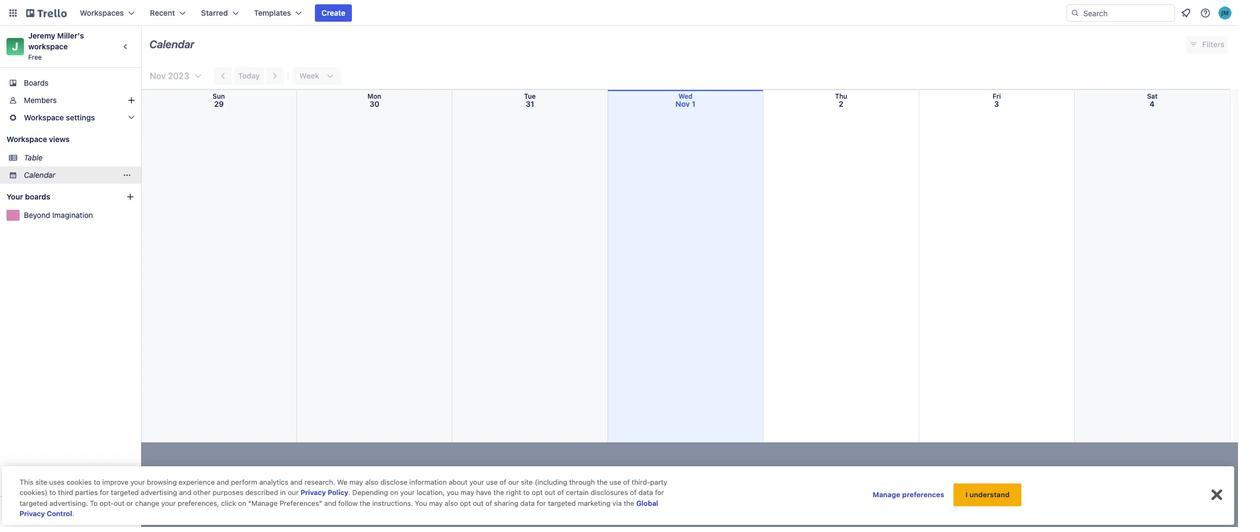 Task type: describe. For each thing, give the bounding box(es) containing it.
beyond imagination
[[24, 211, 93, 220]]

(including
[[535, 478, 567, 487]]

sun
[[213, 92, 225, 100]]

may inside this site uses cookies to improve your browsing experience and perform analytics and research. we may also disclose information about your use of our site (including through the use of third-party cookies) to third parties for targeted advertising and other purposes described in our
[[350, 478, 363, 487]]

you
[[415, 500, 427, 508]]

preferences"
[[280, 500, 322, 508]]

privacy alert dialog
[[2, 467, 1234, 526]]

1 vertical spatial data
[[520, 500, 535, 508]]

and up 'global'
[[644, 490, 657, 499]]

right
[[506, 489, 521, 498]]

4
[[1150, 99, 1155, 109]]

3
[[994, 99, 999, 109]]

0 vertical spatial more
[[503, 472, 529, 484]]

follow
[[338, 500, 358, 508]]

2 site from the left
[[521, 478, 533, 487]]

0 vertical spatial opt
[[532, 489, 543, 498]]

purposes
[[213, 489, 243, 498]]

global privacy control link
[[20, 500, 658, 519]]

and up preferences"
[[290, 478, 303, 487]]

1 horizontal spatial data
[[639, 489, 653, 498]]

targeted inside this site uses cookies to improve your browsing experience and perform analytics and research. we may also disclose information about your use of our site (including through the use of third-party cookies) to third parties for targeted advertising and other purposes described in our
[[111, 489, 139, 498]]

views inside get even more perspective with workspace views premium workspaces can combine boards into table and calendar to filter, sort, and get more done.
[[675, 472, 703, 484]]

disclose
[[380, 478, 407, 487]]

uses
[[49, 478, 65, 487]]

0 vertical spatial views
[[49, 135, 70, 144]]

described
[[245, 489, 278, 498]]

beyond imagination link
[[24, 210, 135, 221]]

or
[[126, 500, 133, 508]]

preferences
[[902, 491, 944, 499]]

via
[[613, 500, 622, 508]]

members
[[24, 96, 57, 105]]

30
[[370, 99, 379, 109]]

also inside . depending on your location, you may have the right to opt out of certain disclosures of data for targeted advertising. to opt-out or change your preferences, click on "manage preferences" and follow the instructions. you may also opt out of sharing data for targeted marketing via the
[[445, 500, 458, 508]]

change
[[135, 500, 159, 508]]

today
[[238, 71, 260, 80]]

workspace for workspace settings
[[24, 113, 64, 122]]

improve
[[102, 478, 129, 487]]

1 vertical spatial more
[[769, 490, 786, 499]]

templates button
[[247, 4, 308, 22]]

table inside get even more perspective with workspace views premium workspaces can combine boards into table and calendar to filter, sort, and get more done.
[[623, 490, 642, 499]]

workspace inside get even more perspective with workspace views premium workspaces can combine boards into table and calendar to filter, sort, and get more done.
[[617, 472, 672, 484]]

1 site from the left
[[35, 478, 47, 487]]

get even more perspective with workspace views premium workspaces can combine boards into table and calendar to filter, sort, and get more done.
[[457, 472, 808, 499]]

understand
[[970, 491, 1010, 499]]

jeremy
[[28, 31, 55, 40]]

and down experience
[[179, 489, 191, 498]]

premium inside button
[[38, 508, 69, 517]]

research.
[[305, 478, 335, 487]]

mon
[[367, 92, 381, 100]]

workspace
[[28, 42, 68, 51]]

i understand button
[[954, 484, 1022, 507]]

thu
[[835, 92, 847, 100]]

primary element
[[0, 0, 1238, 26]]

of left third-
[[623, 478, 630, 487]]

your up have
[[470, 478, 484, 487]]

global privacy control
[[20, 500, 658, 519]]

browsing
[[147, 478, 177, 487]]

also inside this site uses cookies to improve your browsing experience and perform analytics and research. we may also disclose information about your use of our site (including through the use of third-party cookies) to third parties for targeted advertising and other purposes described in our
[[365, 478, 378, 487]]

and up purposes
[[217, 478, 229, 487]]

boards link
[[0, 74, 141, 92]]

workspaces inside workspaces popup button
[[80, 8, 124, 17]]

1 vertical spatial may
[[461, 489, 474, 498]]

2023
[[168, 71, 189, 81]]

0 notifications image
[[1180, 7, 1193, 20]]

1 horizontal spatial calendar
[[149, 38, 195, 51]]

0 horizontal spatial out
[[114, 500, 124, 508]]

free
[[71, 508, 85, 517]]

with
[[593, 472, 614, 484]]

your down advertising
[[161, 500, 176, 508]]

jeremy miller's workspace link
[[28, 31, 86, 51]]

privacy inside 'global privacy control'
[[20, 510, 45, 519]]

j link
[[7, 38, 24, 55]]

fri
[[993, 92, 1001, 100]]

open information menu image
[[1200, 8, 1211, 18]]

recent button
[[143, 4, 192, 22]]

manage preferences
[[873, 491, 944, 499]]

. for . depending on your location, you may have the right to opt out of certain disclosures of data for targeted advertising. to opt-out or change your preferences, click on "manage preferences" and follow the instructions. you may also opt out of sharing data for targeted marketing via the
[[348, 489, 350, 498]]

0 vertical spatial table
[[24, 153, 43, 162]]

workspace navigation collapse icon image
[[118, 39, 134, 54]]

for inside this site uses cookies to improve your browsing experience and perform analytics and research. we may also disclose information about your use of our site (including through the use of third-party cookies) to third parties for targeted advertising and other purposes described in our
[[100, 489, 109, 498]]

. for .
[[72, 510, 74, 519]]

starred button
[[195, 4, 245, 22]]

today button
[[234, 67, 264, 85]]

2
[[839, 99, 844, 109]]

of up right at the bottom left of page
[[500, 478, 506, 487]]

miller's
[[57, 31, 84, 40]]

to down uses
[[49, 489, 56, 498]]

sat
[[1147, 92, 1158, 100]]

jeremy miller (jeremymiller198) image
[[1219, 7, 1232, 20]]

your down disclose
[[400, 489, 415, 498]]

filter,
[[702, 490, 720, 499]]

nov 2023
[[150, 71, 189, 81]]

cookies)
[[20, 489, 48, 498]]

done.
[[788, 490, 808, 499]]

calendar inside get even more perspective with workspace views premium workspaces can combine boards into table and calendar to filter, sort, and get more done.
[[659, 490, 691, 499]]

to up "parties" at the bottom left
[[94, 478, 100, 487]]

starred
[[201, 8, 228, 17]]

have
[[476, 489, 492, 498]]

try premium free
[[25, 508, 85, 517]]

0 vertical spatial boards
[[25, 192, 50, 201]]

free
[[28, 53, 42, 61]]

of down have
[[486, 500, 492, 508]]

29
[[214, 99, 224, 109]]

0 vertical spatial our
[[508, 478, 519, 487]]

Search field
[[1080, 5, 1175, 21]]

certain
[[566, 489, 589, 498]]

manage preferences button
[[873, 485, 944, 506]]

nov 1
[[676, 99, 696, 109]]

imagination
[[52, 211, 93, 220]]

parties
[[75, 489, 98, 498]]

2 horizontal spatial out
[[545, 489, 555, 498]]

try
[[25, 508, 36, 517]]

filters button
[[1186, 36, 1228, 53]]

0 vertical spatial privacy
[[301, 489, 326, 498]]

this site uses cookies to improve your browsing experience and perform analytics and research. we may also disclose information about your use of our site (including through the use of third-party cookies) to third parties for targeted advertising and other purposes described in our
[[20, 478, 667, 498]]

into
[[608, 490, 621, 499]]

filters
[[1202, 40, 1225, 49]]

to inside get even more perspective with workspace views premium workspaces can combine boards into table and calendar to filter, sort, and get more done.
[[693, 490, 700, 499]]



Task type: locate. For each thing, give the bounding box(es) containing it.
1 use from the left
[[486, 478, 498, 487]]

. up follow
[[348, 489, 350, 498]]

views down workspace settings
[[49, 135, 70, 144]]

1 horizontal spatial table
[[623, 490, 642, 499]]

we
[[337, 478, 348, 487]]

and left get
[[740, 490, 753, 499]]

calendar down recent popup button on the left top of page
[[149, 38, 195, 51]]

0 horizontal spatial premium
[[38, 508, 69, 517]]

1 vertical spatial also
[[445, 500, 458, 508]]

the inside this site uses cookies to improve your browsing experience and perform analytics and research. we may also disclose information about your use of our site (including through the use of third-party cookies) to third parties for targeted advertising and other purposes described in our
[[597, 478, 608, 487]]

workspace views
[[7, 135, 70, 144]]

your
[[7, 192, 23, 201]]

1 horizontal spatial nov
[[676, 99, 690, 109]]

1 vertical spatial boards
[[582, 490, 606, 499]]

Calendar text field
[[149, 34, 195, 55]]

1 horizontal spatial targeted
[[111, 489, 139, 498]]

may
[[350, 478, 363, 487], [461, 489, 474, 498], [429, 500, 443, 508]]

views up the "filter,"
[[675, 472, 703, 484]]

targeted up or
[[111, 489, 139, 498]]

0 horizontal spatial table
[[24, 153, 43, 162]]

boards
[[24, 78, 49, 87]]

workspace inside dropdown button
[[24, 113, 64, 122]]

our up right at the bottom left of page
[[508, 478, 519, 487]]

settings
[[66, 113, 95, 122]]

depending
[[352, 489, 388, 498]]

search image
[[1071, 9, 1080, 17]]

1 horizontal spatial out
[[473, 500, 484, 508]]

2 horizontal spatial targeted
[[548, 500, 576, 508]]

for down can
[[537, 500, 546, 508]]

members link
[[0, 92, 141, 109]]

global
[[636, 500, 658, 508]]

privacy down research. on the left of page
[[301, 489, 326, 498]]

and down privacy policy
[[324, 500, 336, 508]]

1 horizontal spatial privacy
[[301, 489, 326, 498]]

0 vertical spatial workspaces
[[80, 8, 124, 17]]

1 horizontal spatial our
[[508, 478, 519, 487]]

through
[[569, 478, 595, 487]]

sharing
[[494, 500, 518, 508]]

0 vertical spatial data
[[639, 489, 653, 498]]

create
[[322, 8, 345, 17]]

data down right at the bottom left of page
[[520, 500, 535, 508]]

about
[[449, 478, 468, 487]]

marketing
[[578, 500, 611, 508]]

calendar up your boards
[[24, 171, 55, 180]]

your right improve
[[130, 478, 145, 487]]

table down third-
[[623, 490, 642, 499]]

beyond
[[24, 211, 50, 220]]

0 vertical spatial workspace
[[24, 113, 64, 122]]

0 horizontal spatial may
[[350, 478, 363, 487]]

workspace for workspace views
[[7, 135, 47, 144]]

out down have
[[473, 500, 484, 508]]

opt down (including
[[532, 489, 543, 498]]

data up 'global'
[[639, 489, 653, 498]]

manage
[[873, 491, 900, 499]]

workspace down workspace settings
[[7, 135, 47, 144]]

and inside . depending on your location, you may have the right to opt out of certain disclosures of data for targeted advertising. to opt-out or change your preferences, click on "manage preferences" and follow the instructions. you may also opt out of sharing data for targeted marketing via the
[[324, 500, 336, 508]]

1 vertical spatial calendar
[[24, 171, 55, 180]]

to right right at the bottom left of page
[[523, 489, 530, 498]]

table
[[24, 153, 43, 162], [623, 490, 642, 499]]

even
[[477, 472, 501, 484]]

you
[[447, 489, 459, 498]]

1 horizontal spatial on
[[390, 489, 398, 498]]

workspaces inside get even more perspective with workspace views premium workspaces can combine boards into table and calendar to filter, sort, and get more done.
[[490, 490, 533, 499]]

1 horizontal spatial may
[[429, 500, 443, 508]]

0 horizontal spatial targeted
[[20, 500, 47, 508]]

of down third-
[[630, 489, 637, 498]]

privacy down cookies)
[[20, 510, 45, 519]]

0 horizontal spatial our
[[288, 489, 299, 498]]

opt
[[532, 489, 543, 498], [460, 500, 471, 508]]

premium down third
[[38, 508, 69, 517]]

1 vertical spatial workspaces
[[490, 490, 533, 499]]

the up disclosures
[[597, 478, 608, 487]]

try premium free button
[[7, 504, 133, 521]]

information
[[409, 478, 447, 487]]

0 vertical spatial may
[[350, 478, 363, 487]]

on down disclose
[[390, 489, 398, 498]]

our
[[508, 478, 519, 487], [288, 489, 299, 498]]

control
[[47, 510, 72, 519]]

disclosures
[[591, 489, 628, 498]]

2 horizontal spatial may
[[461, 489, 474, 498]]

of down (including
[[557, 489, 564, 498]]

premium inside get even more perspective with workspace views premium workspaces can combine boards into table and calendar to filter, sort, and get more done.
[[457, 490, 488, 499]]

boards up marketing
[[582, 490, 606, 499]]

targeted down cookies)
[[20, 500, 47, 508]]

to
[[90, 500, 98, 508]]

calendar down party
[[659, 490, 691, 499]]

workspace settings button
[[0, 109, 141, 127]]

0 horizontal spatial use
[[486, 478, 498, 487]]

templates
[[254, 8, 291, 17]]

1 vertical spatial on
[[238, 500, 246, 508]]

nov for nov 1
[[676, 99, 690, 109]]

workspaces button
[[73, 4, 141, 22]]

for up opt-
[[100, 489, 109, 498]]

policy
[[328, 489, 348, 498]]

to
[[94, 478, 100, 487], [49, 489, 56, 498], [523, 489, 530, 498], [693, 490, 700, 499]]

workspace settings
[[24, 113, 95, 122]]

1 horizontal spatial .
[[348, 489, 350, 498]]

1 vertical spatial opt
[[460, 500, 471, 508]]

jeremy miller's workspace free
[[28, 31, 86, 61]]

nov for nov 2023
[[150, 71, 166, 81]]

0 horizontal spatial boards
[[25, 192, 50, 201]]

workspaces up sharing
[[490, 490, 533, 499]]

0 horizontal spatial more
[[503, 472, 529, 484]]

0 vertical spatial premium
[[457, 490, 488, 499]]

on right click on the bottom left of page
[[238, 500, 246, 508]]

add board image
[[126, 193, 135, 201]]

2 vertical spatial workspace
[[617, 472, 672, 484]]

workspace down members
[[24, 113, 64, 122]]

premium down get
[[457, 490, 488, 499]]

0 horizontal spatial on
[[238, 500, 246, 508]]

use up have
[[486, 478, 498, 487]]

1 vertical spatial premium
[[38, 508, 69, 517]]

1 horizontal spatial use
[[610, 478, 621, 487]]

2 vertical spatial calendar
[[659, 490, 691, 499]]

analytics
[[259, 478, 288, 487]]

0 vertical spatial nov
[[150, 71, 166, 81]]

2 horizontal spatial for
[[655, 489, 664, 498]]

0 horizontal spatial privacy
[[20, 510, 45, 519]]

0 vertical spatial calendar
[[149, 38, 195, 51]]

instructions.
[[372, 500, 413, 508]]

privacy policy
[[301, 489, 348, 498]]

your boards with 1 items element
[[7, 191, 110, 204]]

the right via
[[624, 500, 634, 508]]

.
[[348, 489, 350, 498], [72, 510, 74, 519]]

i
[[966, 491, 968, 499]]

back to home image
[[26, 4, 67, 22]]

privacy policy link
[[301, 489, 348, 498]]

0 horizontal spatial also
[[365, 478, 378, 487]]

party
[[650, 478, 667, 487]]

2 use from the left
[[610, 478, 621, 487]]

workspace actions menu image
[[123, 171, 131, 180]]

0 horizontal spatial views
[[49, 135, 70, 144]]

to left the "filter,"
[[693, 490, 700, 499]]

wed
[[679, 92, 693, 100]]

third
[[58, 489, 73, 498]]

nov left 2023
[[150, 71, 166, 81]]

more up right at the bottom left of page
[[503, 472, 529, 484]]

. down advertising.
[[72, 510, 74, 519]]

0 horizontal spatial site
[[35, 478, 47, 487]]

1 vertical spatial .
[[72, 510, 74, 519]]

your
[[130, 478, 145, 487], [470, 478, 484, 487], [400, 489, 415, 498], [161, 500, 176, 508]]

0 vertical spatial also
[[365, 478, 378, 487]]

site up cookies)
[[35, 478, 47, 487]]

more right get
[[769, 490, 786, 499]]

0 vertical spatial .
[[348, 489, 350, 498]]

advertising.
[[49, 500, 88, 508]]

advertising
[[141, 489, 177, 498]]

location,
[[417, 489, 445, 498]]

table down workspace views
[[24, 153, 43, 162]]

site up right at the bottom left of page
[[521, 478, 533, 487]]

0 horizontal spatial data
[[520, 500, 535, 508]]

nov left 1
[[676, 99, 690, 109]]

table link
[[24, 153, 135, 163]]

. inside . depending on your location, you may have the right to opt out of certain disclosures of data for targeted advertising. to opt-out or change your preferences, click on "manage preferences" and follow the instructions. you may also opt out of sharing data for targeted marketing via the
[[348, 489, 350, 498]]

other
[[193, 489, 211, 498]]

2 horizontal spatial calendar
[[659, 490, 691, 499]]

perspective
[[532, 472, 590, 484]]

perform
[[231, 478, 257, 487]]

combine
[[550, 490, 580, 499]]

get
[[457, 472, 475, 484]]

0 horizontal spatial nov
[[150, 71, 166, 81]]

1 horizontal spatial premium
[[457, 490, 488, 499]]

your boards
[[7, 192, 50, 201]]

may down location, in the left bottom of the page
[[429, 500, 443, 508]]

1 horizontal spatial boards
[[582, 490, 606, 499]]

may down 'about'
[[461, 489, 474, 498]]

1 vertical spatial workspace
[[7, 135, 47, 144]]

views
[[49, 135, 70, 144], [675, 472, 703, 484]]

1 vertical spatial views
[[675, 472, 703, 484]]

use up into
[[610, 478, 621, 487]]

can
[[535, 490, 548, 499]]

0 vertical spatial on
[[390, 489, 398, 498]]

1 horizontal spatial opt
[[532, 489, 543, 498]]

workspaces
[[80, 8, 124, 17], [490, 490, 533, 499]]

may right we
[[350, 478, 363, 487]]

recent
[[150, 8, 175, 17]]

click
[[221, 500, 236, 508]]

0 horizontal spatial opt
[[460, 500, 471, 508]]

the down depending
[[360, 500, 370, 508]]

the up sharing
[[494, 489, 504, 498]]

1 vertical spatial our
[[288, 489, 299, 498]]

1 vertical spatial privacy
[[20, 510, 45, 519]]

1 horizontal spatial more
[[769, 490, 786, 499]]

third-
[[632, 478, 650, 487]]

workspace
[[24, 113, 64, 122], [7, 135, 47, 144], [617, 472, 672, 484]]

1 horizontal spatial also
[[445, 500, 458, 508]]

data
[[639, 489, 653, 498], [520, 500, 535, 508]]

0 horizontal spatial for
[[100, 489, 109, 498]]

calendar link
[[24, 170, 117, 181]]

workspaces up miller's
[[80, 8, 124, 17]]

week
[[299, 71, 319, 80]]

1 horizontal spatial site
[[521, 478, 533, 487]]

2 vertical spatial may
[[429, 500, 443, 508]]

targeted down "combine"
[[548, 500, 576, 508]]

cookies
[[66, 478, 92, 487]]

for down party
[[655, 489, 664, 498]]

opt down 'about'
[[460, 500, 471, 508]]

1 vertical spatial nov
[[676, 99, 690, 109]]

1 horizontal spatial workspaces
[[490, 490, 533, 499]]

out down (including
[[545, 489, 555, 498]]

out left or
[[114, 500, 124, 508]]

site
[[35, 478, 47, 487], [521, 478, 533, 487]]

boards up beyond
[[25, 192, 50, 201]]

0 horizontal spatial calendar
[[24, 171, 55, 180]]

also up depending
[[365, 478, 378, 487]]

to inside . depending on your location, you may have the right to opt out of certain disclosures of data for targeted advertising. to opt-out or change your preferences, click on "manage preferences" and follow the instructions. you may also opt out of sharing data for targeted marketing via the
[[523, 489, 530, 498]]

week button
[[293, 67, 341, 85]]

boards
[[25, 192, 50, 201], [582, 490, 606, 499]]

"manage
[[248, 500, 278, 508]]

1 horizontal spatial views
[[675, 472, 703, 484]]

1 vertical spatial table
[[623, 490, 642, 499]]

nov inside button
[[150, 71, 166, 81]]

boards inside get even more perspective with workspace views premium workspaces can combine boards into table and calendar to filter, sort, and get more done.
[[582, 490, 606, 499]]

on
[[390, 489, 398, 498], [238, 500, 246, 508]]

experience
[[179, 478, 215, 487]]

i understand
[[966, 491, 1010, 499]]

0 horizontal spatial workspaces
[[80, 8, 124, 17]]

workspace up 'global'
[[617, 472, 672, 484]]

also down you
[[445, 500, 458, 508]]

get
[[755, 490, 766, 499]]

calendar
[[149, 38, 195, 51], [24, 171, 55, 180], [659, 490, 691, 499]]

0 horizontal spatial .
[[72, 510, 74, 519]]

1 horizontal spatial for
[[537, 500, 546, 508]]

our right in
[[288, 489, 299, 498]]

j
[[12, 40, 18, 53]]



Task type: vqa. For each thing, say whether or not it's contained in the screenshot.
out
yes



